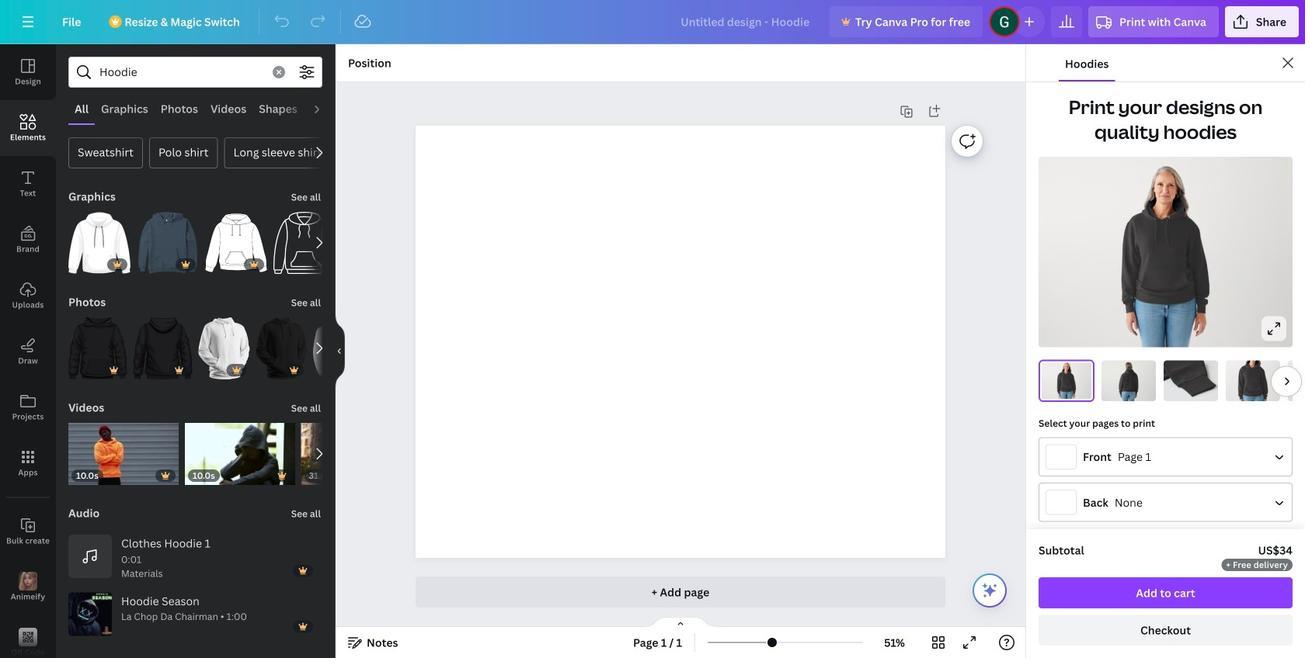 Task type: describe. For each thing, give the bounding box(es) containing it.
show pages image
[[643, 617, 718, 629]]

60 seconds element
[[121, 610, 247, 637]]

black hoodie closeup image
[[133, 318, 192, 380]]

show preview 5 of the design image
[[1288, 361, 1305, 401]]

Search elements search field
[[99, 57, 263, 87]]

show preview 1 of the design image
[[1039, 361, 1094, 401]]

hoody flat mockup image
[[205, 212, 267, 274]]

2 white hoodie cutout image from the left
[[313, 318, 362, 380]]

hide image
[[335, 314, 345, 389]]

Design title text field
[[668, 6, 824, 37]]

Zoom button
[[869, 631, 920, 656]]



Task type: vqa. For each thing, say whether or not it's contained in the screenshot.
the leftmost of
no



Task type: locate. For each thing, give the bounding box(es) containing it.
1 horizontal spatial white hoodie cutout image
[[313, 318, 362, 380]]

show preview 4 of the design image
[[1226, 361, 1280, 401]]

0 horizontal spatial white hoodie cutout image
[[198, 318, 250, 380]]

canva assistant image
[[980, 582, 999, 600]]

white hoodie cutout image right black hoodie cutout image
[[313, 318, 362, 380]]

black hoody cutout image
[[68, 318, 127, 380]]

1 white hoodie cutout image from the left
[[198, 318, 250, 380]]

materials, 1 seconds element
[[121, 553, 165, 581]]

group
[[68, 203, 131, 274], [137, 203, 199, 274], [205, 203, 267, 274], [273, 212, 336, 274], [68, 308, 127, 380], [133, 308, 192, 380], [198, 308, 250, 380], [256, 308, 307, 380], [68, 414, 178, 486], [185, 414, 295, 486], [301, 423, 410, 486]]

white hoodie cutout image left black hoodie cutout image
[[198, 318, 250, 380]]

black hoodie cutout image
[[256, 318, 307, 380]]

front of basic white hoodie isolated image
[[68, 212, 131, 274]]

show preview 2 of the design image
[[1102, 361, 1156, 401]]

side panel tab list
[[0, 44, 56, 659]]

show preview 3 of the design image
[[1164, 361, 1218, 401]]

white hoodie cutout image
[[198, 318, 250, 380], [313, 318, 362, 380]]

main menu bar
[[0, 0, 1305, 44]]

blue hoodie illustration image
[[137, 212, 199, 274]]



